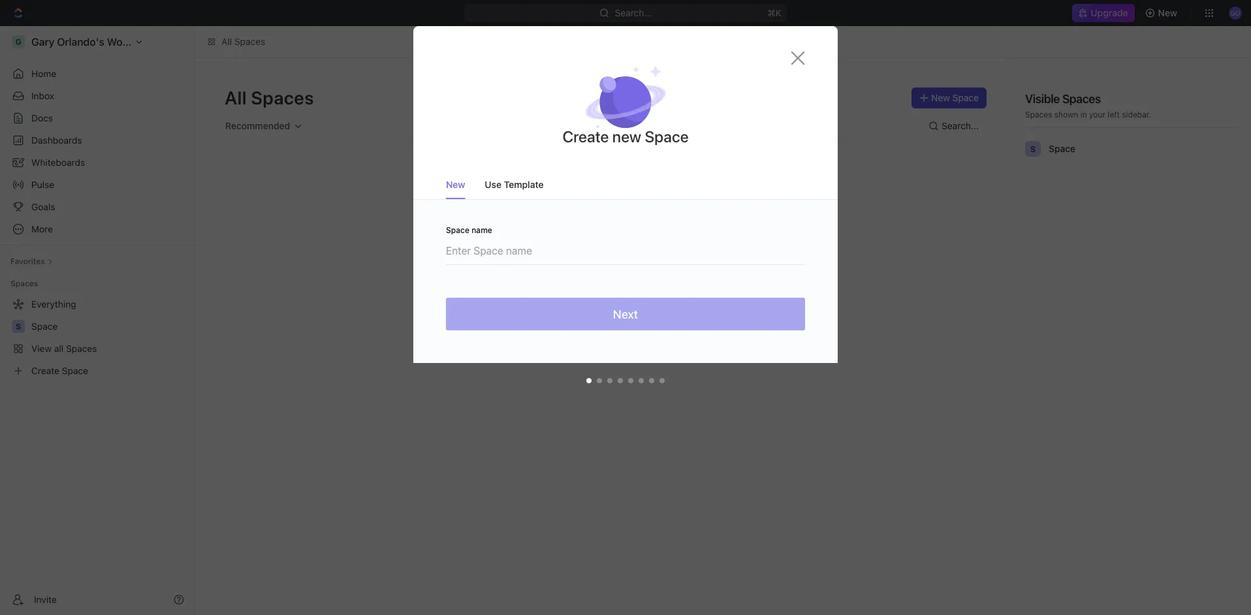 Task type: locate. For each thing, give the bounding box(es) containing it.
new inside button
[[1158, 8, 1177, 18]]

Enter Space na﻿me text field
[[446, 234, 805, 264]]

use template
[[485, 179, 544, 190]]

0 vertical spatial new
[[1158, 8, 1177, 18]]

use
[[485, 179, 502, 190]]

1 horizontal spatial new
[[931, 92, 950, 103]]

home link
[[5, 63, 189, 84]]

new for new button
[[1158, 8, 1177, 18]]

docs link
[[5, 108, 189, 129]]

space name
[[446, 225, 492, 234]]

dashboards
[[31, 135, 82, 146]]

1 vertical spatial new
[[931, 92, 950, 103]]

name
[[472, 225, 492, 234]]

new
[[1158, 8, 1177, 18], [931, 92, 950, 103], [446, 179, 465, 190]]

all spaces
[[221, 36, 265, 47], [225, 87, 314, 108]]

1 vertical spatial search...
[[942, 120, 979, 131]]

new for space
[[931, 92, 950, 103]]

in
[[1080, 110, 1087, 119]]

0 vertical spatial search...
[[615, 8, 652, 18]]

dashboards link
[[5, 130, 189, 151]]

space right space, , element
[[1049, 143, 1076, 154]]

tree
[[5, 294, 189, 381]]

new left use
[[446, 179, 465, 190]]

inbox
[[31, 90, 54, 101]]

space up search... button
[[952, 92, 979, 103]]

search...
[[615, 8, 652, 18], [942, 120, 979, 131]]

create new space dialog
[[413, 26, 838, 396]]

new button
[[1140, 3, 1185, 24]]

space
[[952, 92, 979, 103], [645, 127, 689, 146], [1049, 143, 1076, 154], [446, 225, 469, 234]]

0 vertical spatial all spaces
[[221, 36, 265, 47]]

space left name
[[446, 225, 469, 234]]

0 horizontal spatial search...
[[615, 8, 652, 18]]

new space button
[[912, 87, 987, 108]]

2 vertical spatial new
[[446, 179, 465, 190]]

s
[[1030, 144, 1036, 153]]

spaces
[[234, 36, 265, 47], [251, 87, 314, 108], [1062, 91, 1101, 105], [1025, 110, 1052, 119], [10, 279, 38, 288]]

new right upgrade
[[1158, 8, 1177, 18]]

whiteboards
[[31, 157, 85, 168]]

pulse
[[31, 179, 54, 190]]

docs
[[31, 113, 53, 123]]

new up search... button
[[931, 92, 950, 103]]

new inside button
[[931, 92, 950, 103]]

1 vertical spatial all spaces
[[225, 87, 314, 108]]

0 horizontal spatial new
[[446, 179, 465, 190]]

all
[[221, 36, 232, 47], [225, 87, 247, 108]]

1 vertical spatial all
[[225, 87, 247, 108]]

sidebar navigation
[[0, 26, 195, 615]]

tree inside "sidebar" navigation
[[5, 294, 189, 381]]

1 horizontal spatial search...
[[942, 120, 979, 131]]

space inside button
[[952, 92, 979, 103]]

new inside "dialog"
[[446, 179, 465, 190]]

2 horizontal spatial new
[[1158, 8, 1177, 18]]



Task type: describe. For each thing, give the bounding box(es) containing it.
space, , element
[[1025, 141, 1041, 157]]

0 vertical spatial all
[[221, 36, 232, 47]]

⌘k
[[767, 8, 782, 18]]

new space
[[931, 92, 979, 103]]

upgrade
[[1091, 8, 1128, 18]]

home
[[31, 68, 56, 79]]

left
[[1108, 110, 1120, 119]]

upgrade link
[[1072, 4, 1135, 22]]

goals
[[31, 201, 55, 212]]

your
[[1089, 110, 1105, 119]]

goals link
[[5, 197, 189, 217]]

next button
[[446, 298, 805, 330]]

visible spaces spaces shown in your left sidebar.
[[1025, 91, 1151, 119]]

shown
[[1054, 110, 1078, 119]]

create new space
[[562, 127, 689, 146]]

space right "new"
[[645, 127, 689, 146]]

spaces inside "sidebar" navigation
[[10, 279, 38, 288]]

template
[[504, 179, 544, 190]]

invite
[[34, 594, 57, 605]]

whiteboards link
[[5, 152, 189, 173]]

favorites button
[[5, 253, 58, 269]]

pulse link
[[5, 174, 189, 195]]

visible
[[1025, 91, 1060, 105]]

search... inside search... button
[[942, 120, 979, 131]]

search... button
[[923, 116, 987, 136]]

next
[[613, 307, 638, 321]]

create
[[562, 127, 609, 146]]

inbox link
[[5, 86, 189, 106]]

favorites
[[10, 257, 45, 266]]

sidebar.
[[1122, 110, 1151, 119]]

new
[[612, 127, 641, 146]]



Task type: vqa. For each thing, say whether or not it's contained in the screenshot.
sidebar.
yes



